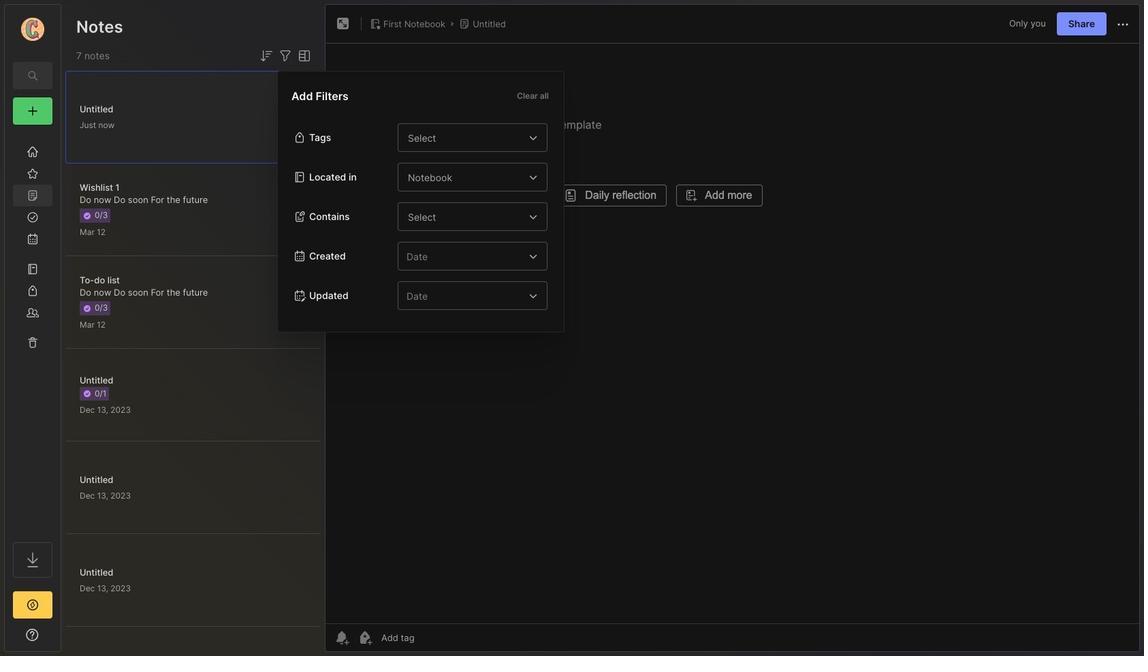 Task type: locate. For each thing, give the bounding box(es) containing it.
add a reminder image
[[334, 630, 350, 646]]

More actions field
[[1115, 15, 1132, 33]]

2  date picker field from the top
[[398, 281, 557, 310]]

 input text field up  input text box
[[407, 129, 525, 146]]

 input text field
[[407, 169, 525, 185]]

2  input text field from the top
[[407, 208, 525, 225]]

click to expand image
[[60, 631, 70, 647]]

 input text field for contains "field" at top left
[[407, 208, 525, 225]]

 input text field
[[407, 129, 525, 146], [407, 208, 525, 225]]

Sort options field
[[258, 48, 275, 64]]

tree
[[5, 133, 61, 530]]

1 vertical spatial  input text field
[[407, 208, 525, 225]]

account image
[[21, 18, 44, 41]]

tree inside the main 'element'
[[5, 133, 61, 530]]

0 vertical spatial  input text field
[[407, 129, 525, 146]]

 Date picker field
[[398, 242, 557, 271], [398, 281, 557, 310]]

 input text field inside tags field
[[407, 129, 525, 146]]

Located in field
[[398, 163, 548, 191]]

 input text field down  input text box
[[407, 208, 525, 225]]

1  input text field from the top
[[407, 129, 525, 146]]

0 vertical spatial  date picker field
[[398, 242, 557, 271]]

 input text field inside contains "field"
[[407, 208, 525, 225]]

more actions image
[[1115, 16, 1132, 33]]

1 vertical spatial  date picker field
[[398, 281, 557, 310]]

home image
[[26, 145, 40, 159]]



Task type: vqa. For each thing, say whether or not it's contained in the screenshot.
2nd More actions Field from the right
no



Task type: describe. For each thing, give the bounding box(es) containing it.
View options field
[[294, 48, 313, 64]]

upgrade image
[[25, 597, 41, 613]]

add filters image
[[277, 48, 294, 64]]

Note Editor text field
[[326, 43, 1140, 623]]

Account field
[[5, 16, 61, 43]]

Add tag field
[[380, 632, 483, 644]]

add tag image
[[357, 630, 373, 646]]

main element
[[0, 0, 65, 656]]

WHAT'S NEW field
[[5, 624, 61, 646]]

Add filters field
[[277, 48, 294, 64]]

note window element
[[325, 4, 1141, 655]]

 input text field for tags field
[[407, 129, 525, 146]]

Contains field
[[398, 202, 548, 231]]

edit search image
[[25, 67, 41, 84]]

1  date picker field from the top
[[398, 242, 557, 271]]

Tags field
[[398, 123, 548, 152]]

expand note image
[[335, 16, 352, 32]]



